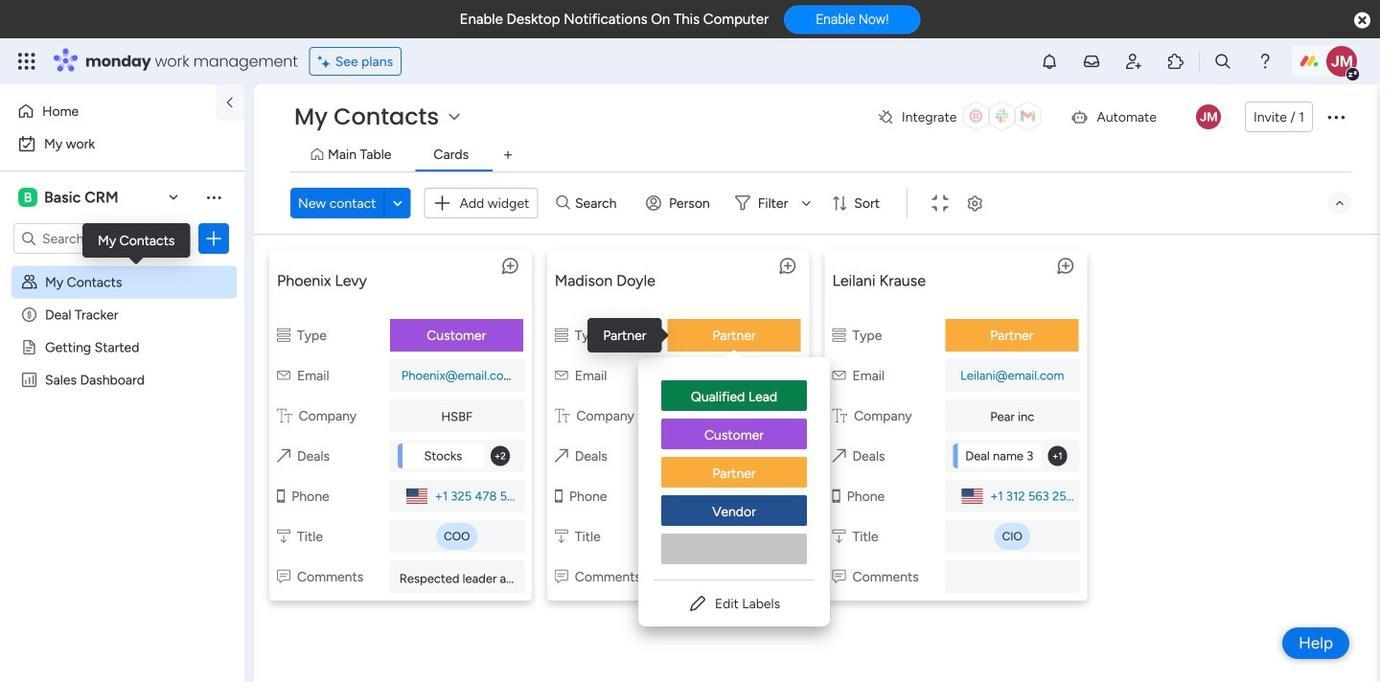 Task type: vqa. For each thing, say whether or not it's contained in the screenshot.
rightmost v2 email column image
yes



Task type: describe. For each thing, give the bounding box(es) containing it.
add view image
[[504, 148, 512, 162]]

v2 mobile phone image for second v2 email column icon from the right v2 board relation small icon
[[555, 488, 563, 505]]

1 horizontal spatial jeremy miller image
[[1326, 46, 1357, 77]]

angle down image
[[393, 196, 402, 210]]

1 horizontal spatial options image
[[1324, 105, 1347, 128]]

search everything image
[[1213, 52, 1232, 71]]

update feed image
[[1082, 52, 1101, 71]]

monday marketplace image
[[1166, 52, 1186, 71]]

Search field
[[570, 190, 628, 217]]

dapulse text column image for 2nd v2 email column icon from the left
[[832, 408, 847, 424]]

Search in workspace field
[[40, 228, 160, 250]]

v2 small long text column image for 2nd v2 email column icon from the left
[[832, 569, 846, 585]]

1 horizontal spatial list box
[[638, 365, 830, 580]]

workspace image
[[18, 187, 37, 208]]

small dropdown column outline image for second v2 email column icon from the right's v2 small long text column icon
[[555, 529, 568, 545]]

notifications image
[[1040, 52, 1059, 71]]

v2 board relation small image for 2nd v2 email column icon from the left
[[832, 448, 846, 464]]

v2 small long text column image
[[277, 569, 290, 585]]

2 v2 email column image from the left
[[832, 368, 846, 384]]

v2 status outline image for v2 email column image
[[277, 327, 290, 344]]

public dashboard image
[[20, 371, 38, 389]]

v2 board relation small image for second v2 email column icon from the right
[[555, 448, 568, 464]]

v2 search image
[[556, 192, 570, 214]]

v2 board relation small image for v2 email column image
[[277, 448, 290, 464]]

v2 email column image
[[277, 368, 290, 384]]

workspace selection element
[[18, 186, 121, 209]]

invite members image
[[1124, 52, 1143, 71]]

help image
[[1255, 52, 1275, 71]]

v2 small long text column image for second v2 email column icon from the right
[[555, 569, 568, 585]]

select product image
[[17, 52, 36, 71]]



Task type: locate. For each thing, give the bounding box(es) containing it.
v2 status outline image
[[277, 327, 290, 344], [555, 327, 568, 344]]

tab
[[493, 140, 523, 171]]

tab list
[[290, 140, 1351, 172]]

edit labels image
[[688, 594, 707, 613]]

0 vertical spatial jeremy miller image
[[1326, 46, 1357, 77]]

see plans image
[[318, 51, 335, 72]]

1 small dropdown column outline image from the left
[[555, 529, 568, 545]]

3 v2 board relation small image from the left
[[832, 448, 846, 464]]

jeremy miller image down dapulse close icon
[[1326, 46, 1357, 77]]

1 v2 board relation small image from the left
[[277, 448, 290, 464]]

0 horizontal spatial v2 small long text column image
[[555, 569, 568, 585]]

v2 small long text column image
[[555, 569, 568, 585], [832, 569, 846, 585]]

2 horizontal spatial v2 board relation small image
[[832, 448, 846, 464]]

1 horizontal spatial v2 board relation small image
[[555, 448, 568, 464]]

options image
[[1324, 105, 1347, 128], [204, 229, 223, 248]]

options image down workspace options 'image'
[[204, 229, 223, 248]]

workspace options image
[[204, 188, 223, 207]]

options image up collapse icon
[[1324, 105, 1347, 128]]

0 horizontal spatial v2 board relation small image
[[277, 448, 290, 464]]

2 dapulse text column image from the left
[[832, 408, 847, 424]]

1 horizontal spatial v2 status outline image
[[555, 327, 568, 344]]

0 horizontal spatial dapulse text column image
[[555, 408, 570, 424]]

0 horizontal spatial small dropdown column outline image
[[555, 529, 568, 545]]

1 vertical spatial options image
[[204, 229, 223, 248]]

2 v2 mobile phone image from the left
[[555, 488, 563, 505]]

1 dapulse text column image from the left
[[555, 408, 570, 424]]

1 horizontal spatial dapulse text column image
[[832, 408, 847, 424]]

0 horizontal spatial v2 mobile phone image
[[277, 488, 285, 505]]

1 horizontal spatial small dropdown column outline image
[[832, 529, 846, 545]]

1 horizontal spatial v2 email column image
[[832, 368, 846, 384]]

v2 mobile phone image
[[277, 488, 285, 505], [555, 488, 563, 505], [832, 488, 840, 505]]

v2 status outline image for second v2 email column icon from the right
[[555, 327, 568, 344]]

v2 email column image
[[555, 368, 568, 384], [832, 368, 846, 384]]

collapse image
[[1332, 196, 1347, 211]]

v2 status outline image
[[832, 327, 846, 344]]

0 horizontal spatial jeremy miller image
[[1196, 104, 1221, 129]]

2 v2 small long text column image from the left
[[832, 569, 846, 585]]

1 v2 status outline image from the left
[[277, 327, 290, 344]]

row group
[[262, 242, 1372, 616]]

2 small dropdown column outline image from the left
[[832, 529, 846, 545]]

option
[[12, 96, 204, 127], [12, 128, 233, 159], [0, 265, 244, 269], [661, 380, 807, 413], [661, 419, 807, 451], [661, 457, 807, 490], [661, 495, 807, 528], [661, 534, 807, 564]]

1 horizontal spatial v2 mobile phone image
[[555, 488, 563, 505]]

dapulse text column image for second v2 email column icon from the right
[[555, 408, 570, 424]]

1 v2 email column image from the left
[[555, 368, 568, 384]]

dapulse close image
[[1354, 11, 1370, 31]]

public board image
[[20, 338, 38, 357]]

dapulse text column image
[[555, 408, 570, 424], [832, 408, 847, 424]]

1 horizontal spatial v2 small long text column image
[[832, 569, 846, 585]]

v2 board relation small image
[[277, 448, 290, 464], [555, 448, 568, 464], [832, 448, 846, 464]]

dapulse text column image
[[277, 408, 292, 424]]

small dropdown column outline image for v2 small long text column icon corresponding to 2nd v2 email column icon from the left
[[832, 529, 846, 545]]

v2 mobile phone image for v2 board relation small icon related to v2 email column image
[[277, 488, 285, 505]]

jeremy miller image
[[1326, 46, 1357, 77], [1196, 104, 1221, 129]]

2 v2 board relation small image from the left
[[555, 448, 568, 464]]

0 horizontal spatial list box
[[0, 262, 244, 655]]

list box
[[0, 262, 244, 655], [638, 365, 830, 580]]

1 v2 small long text column image from the left
[[555, 569, 568, 585]]

1 vertical spatial jeremy miller image
[[1196, 104, 1221, 129]]

0 horizontal spatial v2 email column image
[[555, 368, 568, 384]]

small dropdown column outline image
[[555, 529, 568, 545], [832, 529, 846, 545]]

1 v2 mobile phone image from the left
[[277, 488, 285, 505]]

arrow down image
[[795, 192, 818, 215]]

3 v2 mobile phone image from the left
[[832, 488, 840, 505]]

jeremy miller image down search everything icon
[[1196, 104, 1221, 129]]

0 vertical spatial options image
[[1324, 105, 1347, 128]]

2 horizontal spatial v2 mobile phone image
[[832, 488, 840, 505]]

small dropdown column outline image
[[277, 529, 290, 545]]

0 horizontal spatial v2 status outline image
[[277, 327, 290, 344]]

v2 mobile phone image for 2nd v2 email column icon from the left v2 board relation small icon
[[832, 488, 840, 505]]

2 v2 status outline image from the left
[[555, 327, 568, 344]]

0 horizontal spatial options image
[[204, 229, 223, 248]]



